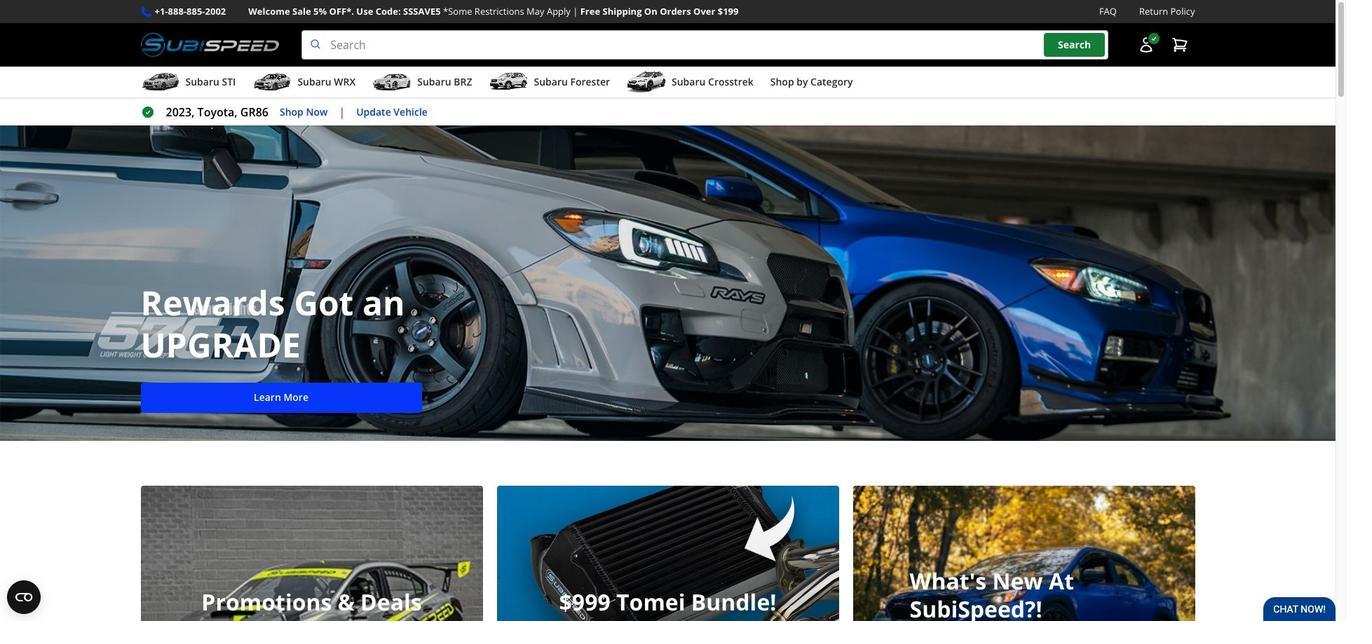 Task type: describe. For each thing, give the bounding box(es) containing it.
a subaru forester thumbnail image image
[[489, 72, 529, 93]]

button image
[[1138, 37, 1155, 53]]

a subaru sti thumbnail image image
[[141, 72, 180, 93]]

deals image
[[141, 486, 483, 622]]

a subaru wrx thumbnail image image
[[253, 72, 292, 93]]

a subaru brz thumbnail image image
[[373, 72, 412, 93]]

coilovers image
[[497, 486, 839, 622]]



Task type: locate. For each thing, give the bounding box(es) containing it.
earn rewards image
[[853, 486, 1196, 622]]

subispeed logo image
[[141, 30, 279, 60]]

a subaru crosstrek thumbnail image image
[[627, 72, 666, 93]]

rewards program image
[[0, 126, 1336, 441]]

open widget image
[[7, 581, 41, 614]]

search input field
[[302, 30, 1109, 60]]



Task type: vqa. For each thing, say whether or not it's contained in the screenshot.
THE BUY WITH SHOP PAY image
no



